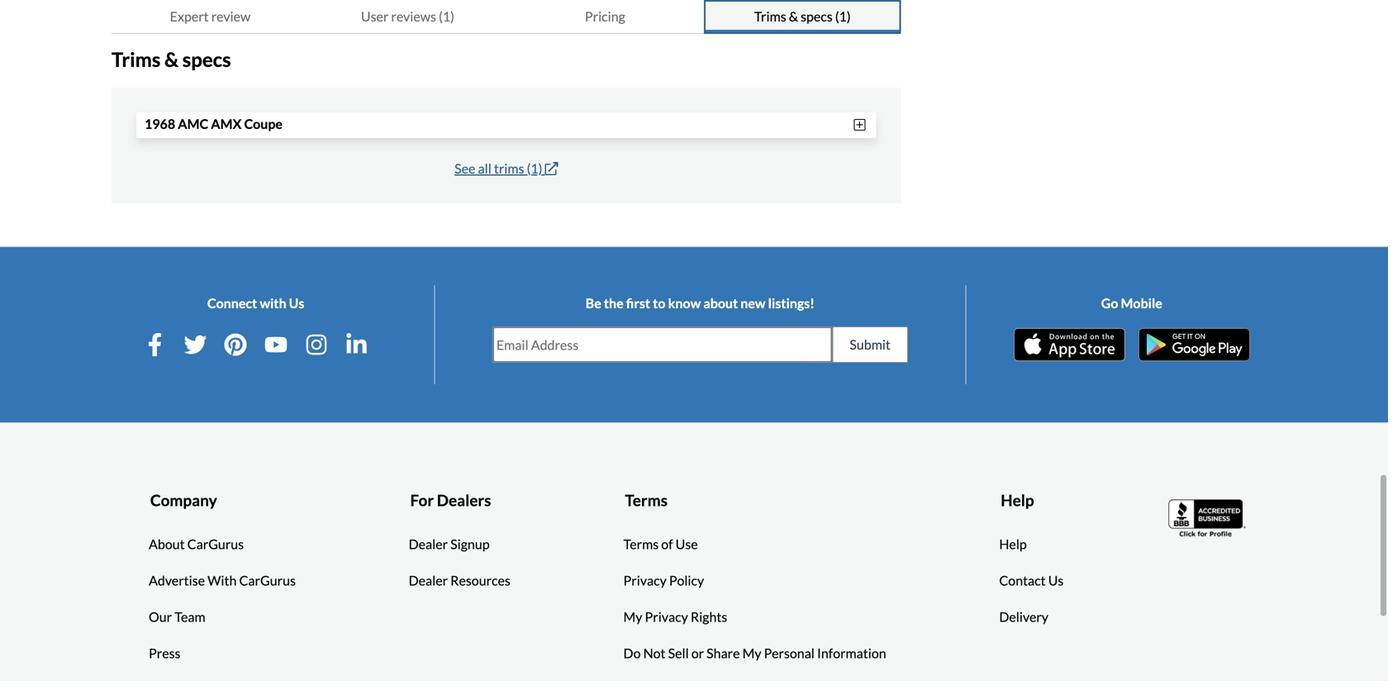 Task type: describe. For each thing, give the bounding box(es) containing it.
trims for trims & specs (1)
[[755, 8, 787, 24]]

contact
[[1000, 573, 1046, 589]]

get it on google play image
[[1139, 328, 1251, 361]]

dealer for dealer resources
[[409, 573, 448, 589]]

contact us link
[[1000, 571, 1064, 591]]

company
[[150, 491, 217, 510]]

user reviews (1) tab
[[309, 0, 507, 34]]

with
[[260, 295, 287, 311]]

see all trims (1)
[[455, 160, 543, 177]]

do not sell or share my personal information
[[624, 645, 887, 661]]

dealer signup link
[[409, 535, 490, 554]]

& for trims & specs (1)
[[789, 8, 799, 24]]

user reviews (1)
[[361, 8, 455, 24]]

delivery link
[[1000, 607, 1049, 627]]

about cargurus
[[149, 536, 244, 552]]

my privacy rights link
[[624, 607, 728, 627]]

review
[[211, 8, 251, 24]]

expert review tab
[[112, 0, 309, 34]]

be the first to know about new listings!
[[586, 295, 815, 311]]

go
[[1102, 295, 1119, 311]]

1 vertical spatial help
[[1000, 536, 1027, 552]]

delivery
[[1000, 609, 1049, 625]]

trims for trims & specs
[[112, 48, 161, 71]]

(1) for trims & specs (1)
[[836, 8, 851, 24]]

to
[[653, 295, 666, 311]]

for dealers
[[410, 491, 491, 510]]

with
[[208, 573, 237, 589]]

dealer resources link
[[409, 571, 511, 591]]

dealer for dealer signup
[[409, 536, 448, 552]]

contact us
[[1000, 573, 1064, 589]]

& for trims & specs
[[165, 48, 179, 71]]

our
[[149, 609, 172, 625]]

0 vertical spatial us
[[289, 295, 305, 311]]

connect
[[207, 295, 257, 311]]

terms of use link
[[624, 535, 698, 554]]

policy
[[670, 573, 705, 589]]

know
[[668, 295, 701, 311]]

external link image
[[545, 162, 559, 175]]

tab list containing expert review
[[112, 0, 902, 34]]

0 vertical spatial cargurus
[[187, 536, 244, 552]]

specs for trims & specs (1)
[[801, 8, 833, 24]]

press link
[[149, 644, 181, 664]]

coupe
[[244, 116, 283, 132]]

new
[[741, 295, 766, 311]]

pricing tab
[[507, 0, 704, 34]]

advertise with cargurus link
[[149, 571, 296, 591]]

help link
[[1000, 535, 1027, 554]]

information
[[818, 645, 887, 661]]

trims & specs (1)
[[755, 8, 851, 24]]

about
[[149, 536, 185, 552]]



Task type: locate. For each thing, give the bounding box(es) containing it.
submit
[[850, 337, 891, 353]]

all
[[478, 160, 492, 177]]

privacy policy link
[[624, 571, 705, 591]]

plus square image
[[852, 118, 869, 131]]

1968
[[145, 116, 175, 132]]

us right contact
[[1049, 573, 1064, 589]]

Email Address email field
[[493, 327, 832, 362]]

0 horizontal spatial my
[[624, 609, 643, 625]]

1 vertical spatial dealer
[[409, 573, 448, 589]]

privacy down terms of use link at bottom
[[624, 573, 667, 589]]

specs for trims & specs
[[183, 48, 231, 71]]

0 horizontal spatial &
[[165, 48, 179, 71]]

privacy policy
[[624, 573, 705, 589]]

dealer
[[409, 536, 448, 552], [409, 573, 448, 589]]

1 vertical spatial &
[[165, 48, 179, 71]]

do
[[624, 645, 641, 661]]

1 vertical spatial terms
[[624, 536, 659, 552]]

us right with
[[289, 295, 305, 311]]

specs
[[801, 8, 833, 24], [183, 48, 231, 71]]

dealer down the dealer signup link at the left bottom
[[409, 573, 448, 589]]

advertise
[[149, 573, 205, 589]]

submit button
[[833, 327, 909, 363]]

dealer signup
[[409, 536, 490, 552]]

1 horizontal spatial &
[[789, 8, 799, 24]]

0 vertical spatial help
[[1001, 491, 1035, 510]]

1 horizontal spatial trims
[[755, 8, 787, 24]]

0 vertical spatial my
[[624, 609, 643, 625]]

1 horizontal spatial us
[[1049, 573, 1064, 589]]

tab list
[[112, 0, 902, 34]]

of
[[662, 536, 673, 552]]

0 vertical spatial trims
[[755, 8, 787, 24]]

the
[[604, 295, 624, 311]]

& inside tab
[[789, 8, 799, 24]]

personal
[[764, 645, 815, 661]]

advertise with cargurus
[[149, 573, 296, 589]]

(1) for see all trims (1)
[[527, 160, 543, 177]]

expert review
[[170, 8, 251, 24]]

terms
[[625, 491, 668, 510], [624, 536, 659, 552]]

0 vertical spatial &
[[789, 8, 799, 24]]

trims
[[494, 160, 525, 177]]

0 vertical spatial privacy
[[624, 573, 667, 589]]

rights
[[691, 609, 728, 625]]

0 horizontal spatial specs
[[183, 48, 231, 71]]

instagram image
[[305, 333, 328, 356]]

dealer resources
[[409, 573, 511, 589]]

see all trims (1) link
[[455, 160, 559, 177]]

0 vertical spatial specs
[[801, 8, 833, 24]]

0 horizontal spatial (1)
[[439, 8, 455, 24]]

1 horizontal spatial (1)
[[527, 160, 543, 177]]

us
[[289, 295, 305, 311], [1049, 573, 1064, 589]]

terms of use
[[624, 536, 698, 552]]

terms up terms of use
[[625, 491, 668, 510]]

use
[[676, 536, 698, 552]]

trims & specs
[[112, 48, 231, 71]]

1968 amc amx coupe
[[145, 116, 283, 132]]

click for the bbb business review of this auto listing service in cambridge ma image
[[1169, 498, 1248, 539]]

my up do
[[624, 609, 643, 625]]

1 dealer from the top
[[409, 536, 448, 552]]

do not sell or share my personal information link
[[624, 644, 887, 664]]

help up help link
[[1001, 491, 1035, 510]]

reviews
[[391, 8, 436, 24]]

0 horizontal spatial trims
[[112, 48, 161, 71]]

trims
[[755, 8, 787, 24], [112, 48, 161, 71]]

sell
[[669, 645, 689, 661]]

terms for terms of use
[[624, 536, 659, 552]]

signup
[[451, 536, 490, 552]]

not
[[644, 645, 666, 661]]

listings!
[[769, 295, 815, 311]]

1 vertical spatial cargurus
[[239, 573, 296, 589]]

my
[[624, 609, 643, 625], [743, 645, 762, 661]]

privacy down privacy policy link
[[645, 609, 689, 625]]

team
[[175, 609, 206, 625]]

1968 amc amx coupe button
[[145, 114, 869, 138]]

resources
[[451, 573, 511, 589]]

1 vertical spatial my
[[743, 645, 762, 661]]

facebook image
[[144, 333, 167, 356]]

1 vertical spatial trims
[[112, 48, 161, 71]]

(1)
[[439, 8, 455, 24], [836, 8, 851, 24], [527, 160, 543, 177]]

privacy
[[624, 573, 667, 589], [645, 609, 689, 625]]

about
[[704, 295, 738, 311]]

(1) inside tab
[[439, 8, 455, 24]]

dealers
[[437, 491, 491, 510]]

1 vertical spatial privacy
[[645, 609, 689, 625]]

share
[[707, 645, 740, 661]]

connect with us
[[207, 295, 305, 311]]

pinterest image
[[224, 333, 247, 356]]

be
[[586, 295, 602, 311]]

&
[[789, 8, 799, 24], [165, 48, 179, 71]]

trims & specs (1) tab
[[704, 0, 902, 34]]

dealer left signup
[[409, 536, 448, 552]]

see
[[455, 160, 476, 177]]

for
[[410, 491, 434, 510]]

go mobile
[[1102, 295, 1163, 311]]

our team link
[[149, 607, 206, 627]]

trims inside trims & specs (1) tab
[[755, 8, 787, 24]]

cargurus right "with"
[[239, 573, 296, 589]]

0 horizontal spatial us
[[289, 295, 305, 311]]

1 vertical spatial us
[[1049, 573, 1064, 589]]

amc
[[178, 116, 208, 132]]

0 vertical spatial terms
[[625, 491, 668, 510]]

about cargurus link
[[149, 535, 244, 554]]

or
[[692, 645, 704, 661]]

1 horizontal spatial specs
[[801, 8, 833, 24]]

terms for terms
[[625, 491, 668, 510]]

linkedin image
[[345, 333, 368, 356]]

cargurus
[[187, 536, 244, 552], [239, 573, 296, 589]]

my privacy rights
[[624, 609, 728, 625]]

help up contact
[[1000, 536, 1027, 552]]

terms left of on the left of the page
[[624, 536, 659, 552]]

2 dealer from the top
[[409, 573, 448, 589]]

cargurus up "with"
[[187, 536, 244, 552]]

amx
[[211, 116, 242, 132]]

youtube image
[[265, 333, 288, 356]]

download on the app store image
[[1014, 328, 1126, 361]]

expert
[[170, 8, 209, 24]]

0 vertical spatial dealer
[[409, 536, 448, 552]]

my right share
[[743, 645, 762, 661]]

mobile
[[1122, 295, 1163, 311]]

our team
[[149, 609, 206, 625]]

twitter image
[[184, 333, 207, 356]]

2 horizontal spatial (1)
[[836, 8, 851, 24]]

help
[[1001, 491, 1035, 510], [1000, 536, 1027, 552]]

user
[[361, 8, 389, 24]]

press
[[149, 645, 181, 661]]

first
[[626, 295, 651, 311]]

my inside 'do not sell or share my personal information' link
[[743, 645, 762, 661]]

1 horizontal spatial my
[[743, 645, 762, 661]]

my inside my privacy rights link
[[624, 609, 643, 625]]

(1) inside tab
[[836, 8, 851, 24]]

specs inside tab
[[801, 8, 833, 24]]

pricing
[[585, 8, 626, 24]]

1 vertical spatial specs
[[183, 48, 231, 71]]



Task type: vqa. For each thing, say whether or not it's contained in the screenshot.
Request
no



